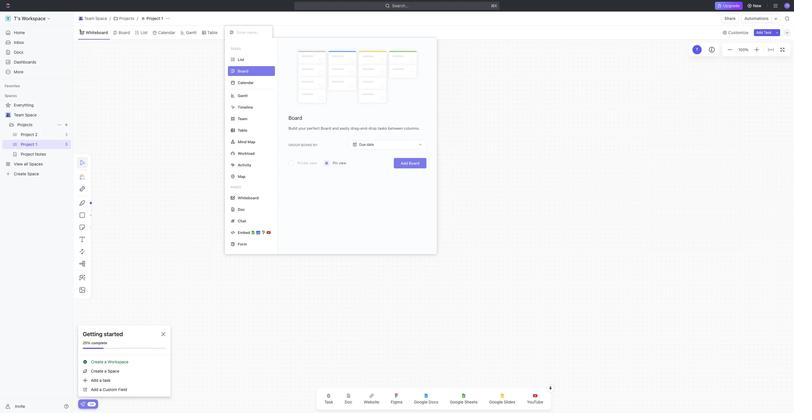 Task type: describe. For each thing, give the bounding box(es) containing it.
pin
[[333, 161, 338, 165]]

pages
[[231, 185, 241, 189]]

group board by:
[[289, 143, 318, 147]]

project 1
[[147, 16, 163, 21]]

onboarding checklist button element
[[81, 402, 85, 406]]

figma
[[391, 400, 403, 404]]

1 horizontal spatial map
[[248, 139, 256, 144]]

table inside 'table' link
[[208, 30, 218, 35]]

0 horizontal spatial calendar
[[158, 30, 176, 35]]

list link
[[140, 28, 148, 37]]

whiteboard link
[[85, 28, 108, 37]]

due
[[360, 142, 366, 147]]

and-
[[361, 126, 369, 131]]

favorites button
[[2, 83, 22, 90]]

tasks
[[378, 126, 387, 131]]

due date
[[360, 142, 374, 147]]

google slides button
[[485, 390, 521, 408]]

embed
[[238, 230, 250, 235]]

private
[[298, 161, 309, 165]]

add a custom field
[[91, 387, 127, 392]]

and
[[333, 126, 339, 131]]

projects inside tree
[[17, 122, 33, 127]]

a for space
[[104, 369, 107, 374]]

whiteboard inside "link"
[[86, 30, 108, 35]]

google docs button
[[410, 390, 443, 408]]

sheets
[[465, 400, 478, 404]]

1 vertical spatial team space link
[[14, 110, 70, 120]]

add for add a custom field
[[91, 387, 98, 392]]

share
[[725, 16, 736, 21]]

25%
[[83, 341, 91, 345]]

project
[[147, 16, 160, 21]]

new button
[[746, 1, 766, 10]]

100% button
[[738, 46, 750, 53]]

close image
[[161, 332, 166, 336]]

slides
[[504, 400, 516, 404]]

youtube button
[[523, 390, 549, 408]]

spaces
[[5, 94, 17, 98]]

view for private view
[[310, 161, 317, 165]]

create for create a workspace
[[91, 359, 103, 364]]

google for google sheets
[[450, 400, 464, 404]]

view for pin view
[[339, 161, 347, 165]]

figma button
[[387, 390, 407, 408]]

private view
[[298, 161, 317, 165]]

invite
[[15, 404, 25, 409]]

1
[[161, 16, 163, 21]]

columns.
[[405, 126, 420, 131]]

dashboards link
[[2, 57, 71, 67]]

customize
[[729, 30, 749, 35]]

build
[[289, 126, 298, 131]]

inbox
[[14, 40, 24, 45]]

a for task
[[100, 378, 102, 383]]

calendar link
[[157, 28, 176, 37]]

1 vertical spatial task
[[325, 400, 334, 404]]

1 / from the left
[[110, 16, 111, 21]]

upgrade link
[[716, 2, 743, 10]]

google for google docs
[[414, 400, 428, 404]]

docs inside sidebar navigation
[[14, 50, 23, 55]]

automations
[[745, 16, 770, 21]]

build your perfect board and easily drag-and-drop tasks between columns.
[[289, 126, 420, 131]]

tree inside sidebar navigation
[[2, 101, 71, 179]]

form
[[238, 242, 247, 246]]

t
[[697, 47, 699, 52]]

board
[[301, 143, 313, 147]]

task button
[[320, 390, 338, 408]]

onboarding checklist button image
[[81, 402, 85, 406]]

youtube
[[528, 400, 544, 404]]

1 horizontal spatial team space
[[84, 16, 107, 21]]

new
[[754, 3, 762, 8]]

google docs
[[414, 400, 439, 404]]

1 horizontal spatial table
[[238, 128, 248, 132]]

create a workspace
[[91, 359, 129, 364]]

customize button
[[722, 28, 751, 37]]

dashboards
[[14, 60, 36, 64]]

team space inside sidebar navigation
[[14, 112, 37, 117]]

user group image
[[6, 113, 10, 117]]

workload
[[238, 151, 255, 156]]

home
[[14, 30, 25, 35]]

your
[[299, 126, 306, 131]]

drag-
[[351, 126, 361, 131]]

create a space
[[91, 369, 119, 374]]

tasks
[[231, 47, 241, 51]]

field
[[118, 387, 127, 392]]

0 vertical spatial doc
[[238, 207, 245, 212]]

25% complete
[[83, 341, 107, 345]]

add task button
[[755, 29, 775, 36]]

task
[[103, 378, 111, 383]]

add task
[[757, 30, 772, 35]]

automations button
[[743, 14, 772, 23]]

getting
[[83, 331, 103, 337]]

add board
[[401, 161, 420, 166]]



Task type: vqa. For each thing, say whether or not it's contained in the screenshot.
'Table' in the Table link
no



Task type: locate. For each thing, give the bounding box(es) containing it.
tree
[[2, 101, 71, 179]]

Enter name... field
[[237, 30, 268, 35]]

calendar
[[158, 30, 176, 35], [238, 80, 254, 85]]

table
[[208, 30, 218, 35], [238, 128, 248, 132]]

team space
[[84, 16, 107, 21], [14, 112, 37, 117]]

docs inside button
[[429, 400, 439, 404]]

0 vertical spatial gantt
[[186, 30, 197, 35]]

map right mind
[[248, 139, 256, 144]]

add down "due date" dropdown button
[[401, 161, 408, 166]]

table up mind
[[238, 128, 248, 132]]

by:
[[313, 143, 318, 147]]

view button
[[225, 28, 244, 37]]

chat
[[238, 219, 246, 223]]

table link
[[206, 28, 218, 37]]

0 vertical spatial docs
[[14, 50, 23, 55]]

0 horizontal spatial projects
[[17, 122, 33, 127]]

0 vertical spatial team space
[[84, 16, 107, 21]]

google for google slides
[[490, 400, 503, 404]]

team space link
[[77, 15, 109, 22], [14, 110, 70, 120]]

a for custom
[[100, 387, 102, 392]]

add for add task
[[757, 30, 764, 35]]

/
[[110, 16, 111, 21], [137, 16, 138, 21]]

1 vertical spatial projects
[[17, 122, 33, 127]]

a up "task" at the left
[[104, 369, 107, 374]]

share button
[[722, 14, 740, 23]]

activity
[[238, 162, 252, 167]]

task left the 'doc' button
[[325, 400, 334, 404]]

list down tasks
[[238, 57, 245, 62]]

team down timeline
[[238, 116, 248, 121]]

whiteboard down pages
[[238, 195, 259, 200]]

0 horizontal spatial doc
[[238, 207, 245, 212]]

easily
[[340, 126, 350, 131]]

1 google from the left
[[414, 400, 428, 404]]

gantt
[[186, 30, 197, 35], [238, 93, 248, 98]]

0 vertical spatial create
[[91, 359, 103, 364]]

projects link
[[112, 15, 136, 22], [17, 120, 55, 129]]

1 vertical spatial list
[[238, 57, 245, 62]]

space up whiteboard "link"
[[96, 16, 107, 21]]

google left slides
[[490, 400, 503, 404]]

1 horizontal spatial list
[[238, 57, 245, 62]]

1 create from the top
[[91, 359, 103, 364]]

board link
[[118, 28, 130, 37]]

1 vertical spatial create
[[91, 369, 103, 374]]

team right user group icon at the top left
[[14, 112, 24, 117]]

upgrade
[[724, 3, 741, 8]]

map
[[248, 139, 256, 144], [238, 174, 246, 179]]

0 vertical spatial team space link
[[77, 15, 109, 22]]

docs
[[14, 50, 23, 55], [429, 400, 439, 404]]

list
[[141, 30, 148, 35], [238, 57, 245, 62]]

inbox link
[[2, 38, 71, 47]]

2 horizontal spatial google
[[490, 400, 503, 404]]

1 horizontal spatial whiteboard
[[238, 195, 259, 200]]

add for add board
[[401, 161, 408, 166]]

a left "task" at the left
[[100, 378, 102, 383]]

perfect
[[307, 126, 320, 131]]

1 vertical spatial whiteboard
[[238, 195, 259, 200]]

1 vertical spatial doc
[[345, 400, 353, 404]]

1 vertical spatial map
[[238, 174, 246, 179]]

due date button
[[349, 140, 427, 149]]

0 vertical spatial task
[[765, 30, 772, 35]]

0 horizontal spatial docs
[[14, 50, 23, 55]]

add down add a task on the bottom
[[91, 387, 98, 392]]

google inside button
[[490, 400, 503, 404]]

docs link
[[2, 48, 71, 57]]

add down automations button
[[757, 30, 764, 35]]

website button
[[360, 390, 384, 408]]

projects link inside tree
[[17, 120, 55, 129]]

doc button
[[340, 390, 357, 408]]

group
[[289, 143, 300, 147]]

1 vertical spatial space
[[25, 112, 37, 117]]

1 horizontal spatial space
[[96, 16, 107, 21]]

table right the gantt link
[[208, 30, 218, 35]]

doc inside button
[[345, 400, 353, 404]]

view right private
[[310, 161, 317, 165]]

2 create from the top
[[91, 369, 103, 374]]

pin view
[[333, 161, 347, 165]]

workspace
[[108, 359, 129, 364]]

getting started
[[83, 331, 123, 337]]

0 horizontal spatial whiteboard
[[86, 30, 108, 35]]

2 horizontal spatial space
[[108, 369, 119, 374]]

create for create a space
[[91, 369, 103, 374]]

0 horizontal spatial gantt
[[186, 30, 197, 35]]

doc right task button
[[345, 400, 353, 404]]

0 horizontal spatial view
[[310, 161, 317, 165]]

map down activity
[[238, 174, 246, 179]]

0 vertical spatial map
[[248, 139, 256, 144]]

board
[[119, 30, 130, 35], [289, 115, 303, 121], [321, 126, 332, 131], [409, 161, 420, 166]]

gantt up timeline
[[238, 93, 248, 98]]

2 vertical spatial space
[[108, 369, 119, 374]]

mind
[[238, 139, 247, 144]]

1 horizontal spatial task
[[765, 30, 772, 35]]

1 vertical spatial docs
[[429, 400, 439, 404]]

0 vertical spatial table
[[208, 30, 218, 35]]

calendar up timeline
[[238, 80, 254, 85]]

1 horizontal spatial view
[[339, 161, 347, 165]]

search...
[[393, 3, 409, 8]]

a for workspace
[[104, 359, 107, 364]]

started
[[104, 331, 123, 337]]

google right figma
[[414, 400, 428, 404]]

timeline
[[238, 105, 253, 109]]

tree containing team space
[[2, 101, 71, 179]]

drop
[[369, 126, 377, 131]]

1 vertical spatial calendar
[[238, 80, 254, 85]]

create up add a task on the bottom
[[91, 369, 103, 374]]

mind map
[[238, 139, 256, 144]]

add inside button
[[757, 30, 764, 35]]

custom
[[103, 387, 117, 392]]

0 horizontal spatial table
[[208, 30, 218, 35]]

1 horizontal spatial gantt
[[238, 93, 248, 98]]

⌘k
[[492, 3, 498, 8]]

0 horizontal spatial team space link
[[14, 110, 70, 120]]

create
[[91, 359, 103, 364], [91, 369, 103, 374]]

sidebar navigation
[[0, 12, 74, 413]]

add for add a task
[[91, 378, 98, 383]]

google sheets
[[450, 400, 478, 404]]

0 vertical spatial projects link
[[112, 15, 136, 22]]

list inside list link
[[141, 30, 148, 35]]

view right pin
[[339, 161, 347, 165]]

1 horizontal spatial team space link
[[77, 15, 109, 22]]

3 google from the left
[[490, 400, 503, 404]]

between
[[388, 126, 403, 131]]

1 horizontal spatial docs
[[429, 400, 439, 404]]

1 vertical spatial gantt
[[238, 93, 248, 98]]

home link
[[2, 28, 71, 37]]

0 horizontal spatial team space
[[14, 112, 37, 117]]

whiteboard
[[86, 30, 108, 35], [238, 195, 259, 200]]

user group image
[[79, 17, 83, 20]]

a down add a task on the bottom
[[100, 387, 102, 392]]

projects
[[119, 16, 135, 21], [17, 122, 33, 127]]

1/4
[[90, 402, 94, 406]]

google sheets button
[[446, 390, 483, 408]]

doc up chat
[[238, 207, 245, 212]]

0 vertical spatial projects
[[119, 16, 135, 21]]

a up create a space
[[104, 359, 107, 364]]

0 vertical spatial list
[[141, 30, 148, 35]]

100%
[[739, 47, 749, 52]]

1 horizontal spatial doc
[[345, 400, 353, 404]]

2 / from the left
[[137, 16, 138, 21]]

1 vertical spatial team space
[[14, 112, 37, 117]]

date
[[367, 142, 374, 147]]

team inside sidebar navigation
[[14, 112, 24, 117]]

calendar down 1
[[158, 30, 176, 35]]

1 vertical spatial table
[[238, 128, 248, 132]]

1 view from the left
[[310, 161, 317, 165]]

1 horizontal spatial google
[[450, 400, 464, 404]]

whiteboard left board link
[[86, 30, 108, 35]]

team space right user group icon at the top left
[[14, 112, 37, 117]]

1 horizontal spatial team
[[84, 16, 94, 21]]

task
[[765, 30, 772, 35], [325, 400, 334, 404]]

0 horizontal spatial list
[[141, 30, 148, 35]]

website
[[364, 400, 380, 404]]

doc
[[238, 207, 245, 212], [345, 400, 353, 404]]

view button
[[225, 26, 244, 39]]

space right user group icon at the top left
[[25, 112, 37, 117]]

1 horizontal spatial projects link
[[112, 15, 136, 22]]

space down create a workspace
[[108, 369, 119, 374]]

favorites
[[5, 84, 20, 88]]

0 horizontal spatial google
[[414, 400, 428, 404]]

google left sheets
[[450, 400, 464, 404]]

2 horizontal spatial team
[[238, 116, 248, 121]]

0 horizontal spatial /
[[110, 16, 111, 21]]

add a task
[[91, 378, 111, 383]]

0 vertical spatial calendar
[[158, 30, 176, 35]]

0 vertical spatial whiteboard
[[86, 30, 108, 35]]

google
[[414, 400, 428, 404], [450, 400, 464, 404], [490, 400, 503, 404]]

2 view from the left
[[339, 161, 347, 165]]

team space up whiteboard "link"
[[84, 16, 107, 21]]

0 horizontal spatial space
[[25, 112, 37, 117]]

complete
[[92, 341, 107, 345]]

0 vertical spatial space
[[96, 16, 107, 21]]

1 horizontal spatial projects
[[119, 16, 135, 21]]

team right user group image
[[84, 16, 94, 21]]

1 vertical spatial projects link
[[17, 120, 55, 129]]

0 horizontal spatial projects link
[[17, 120, 55, 129]]

1 horizontal spatial /
[[137, 16, 138, 21]]

gantt link
[[185, 28, 197, 37]]

task down automations button
[[765, 30, 772, 35]]

space inside sidebar navigation
[[25, 112, 37, 117]]

gantt left 'table' link
[[186, 30, 197, 35]]

google slides
[[490, 400, 516, 404]]

2 google from the left
[[450, 400, 464, 404]]

project 1 link
[[139, 15, 165, 22]]

create up create a space
[[91, 359, 103, 364]]

0 horizontal spatial map
[[238, 174, 246, 179]]

list down project 1 link
[[141, 30, 148, 35]]

0 horizontal spatial team
[[14, 112, 24, 117]]

add left "task" at the left
[[91, 378, 98, 383]]

add
[[757, 30, 764, 35], [401, 161, 408, 166], [91, 378, 98, 383], [91, 387, 98, 392]]

space
[[96, 16, 107, 21], [25, 112, 37, 117], [108, 369, 119, 374]]

0 horizontal spatial task
[[325, 400, 334, 404]]

1 horizontal spatial calendar
[[238, 80, 254, 85]]



